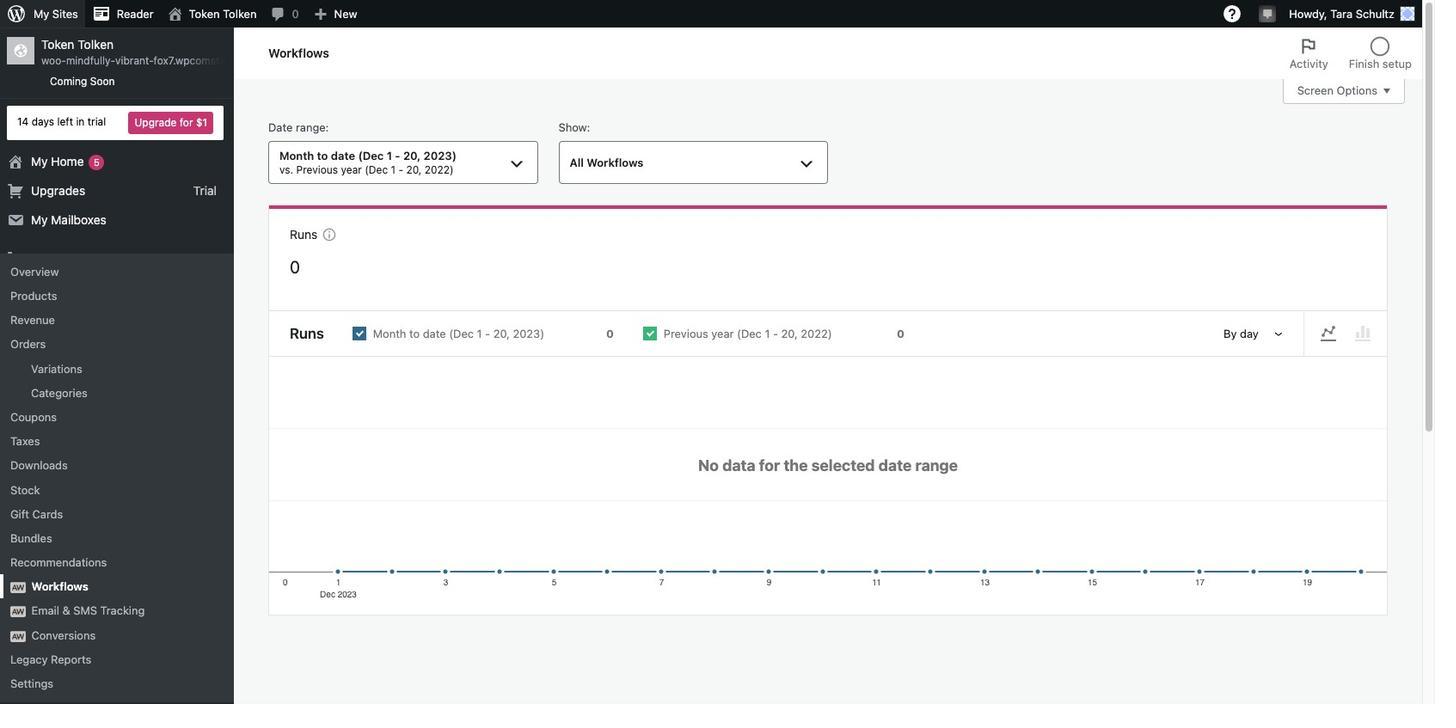 Task type: locate. For each thing, give the bounding box(es) containing it.
customers
[[31, 310, 91, 325]]

0 vertical spatial my
[[34, 7, 49, 21]]

menu bar
[[1305, 318, 1388, 349]]

orders down revenue
[[10, 338, 46, 351]]

0 horizontal spatial month
[[280, 149, 314, 163]]

2 orders link from the top
[[0, 332, 234, 357]]

all workflows
[[570, 156, 644, 170]]

coupons link
[[0, 405, 234, 429]]

bar chart image
[[1353, 324, 1374, 344]]

performance indicators menu
[[268, 205, 1389, 312]]

customers link
[[0, 303, 234, 333]]

-
[[395, 149, 401, 163], [399, 163, 404, 176], [485, 327, 491, 341], [773, 327, 779, 341]]

2 vertical spatial automatewoo element
[[10, 631, 26, 642]]

legacy
[[10, 653, 48, 667]]

0 horizontal spatial to
[[317, 149, 328, 163]]

2023)
[[424, 149, 457, 163], [513, 327, 545, 341]]

1 vertical spatial orders
[[10, 338, 46, 351]]

my sites
[[34, 7, 78, 21]]

mailboxes
[[51, 212, 107, 227]]

automatewoo element inside workflows link
[[10, 583, 26, 594]]

: right 'date'
[[326, 120, 329, 134]]

0 vertical spatial date
[[331, 149, 355, 163]]

1 vertical spatial 2022)
[[801, 327, 832, 341]]

month inside checkbox
[[373, 327, 406, 341]]

show :
[[559, 120, 591, 134]]

conversions link
[[0, 623, 234, 648]]

token for token tolken woo-mindfully-vibrant-fox7.wpcomstaging.com coming soon
[[41, 37, 74, 52]]

automatewoo element
[[10, 583, 26, 594], [10, 607, 26, 618], [10, 631, 26, 642]]

(dec
[[358, 149, 384, 163], [365, 163, 388, 176], [449, 327, 474, 341], [737, 327, 762, 341]]

14
[[17, 115, 29, 128]]

0 vertical spatial year
[[341, 163, 362, 176]]

screen
[[1298, 84, 1334, 98]]

1 vertical spatial previous
[[664, 327, 709, 341]]

my left sites at the top left of the page
[[34, 7, 49, 21]]

products link up payments link
[[0, 284, 234, 308]]

0 link
[[264, 0, 306, 28]]

2 vertical spatial workflows
[[31, 580, 89, 594]]

none checkbox containing previous year (dec 1 - 20, 2022)
[[629, 312, 920, 355]]

1 horizontal spatial 2022)
[[801, 327, 832, 341]]

0 vertical spatial runs
[[290, 227, 318, 242]]

1 horizontal spatial previous
[[664, 327, 709, 341]]

my
[[34, 7, 49, 21], [31, 154, 48, 168], [31, 212, 48, 227]]

variations link
[[0, 357, 234, 381]]

workflows down recommendations
[[31, 580, 89, 594]]

1 horizontal spatial workflows
[[268, 46, 329, 60]]

token inside token tolken woo-mindfully-vibrant-fox7.wpcomstaging.com coming soon
[[41, 37, 74, 52]]

sms
[[73, 604, 97, 618]]

new link
[[306, 0, 364, 28]]

soon
[[90, 75, 115, 88]]

automatewoo element for workflows
[[10, 583, 26, 594]]

token inside toolbar navigation
[[189, 7, 220, 21]]

overview
[[10, 265, 59, 279]]

0 horizontal spatial 2023)
[[424, 149, 457, 163]]

0 vertical spatial token
[[189, 7, 220, 21]]

date
[[268, 120, 293, 134]]

2 products link from the top
[[0, 284, 234, 308]]

token up fox7.wpcomstaging.com
[[189, 7, 220, 21]]

0 vertical spatial automatewoo element
[[10, 583, 26, 594]]

to for month to date (dec 1 - 20, 2023) vs. previous year (dec 1 - 20, 2022)
[[317, 149, 328, 163]]

workflows down 0 link
[[268, 46, 329, 60]]

1 vertical spatial 2023)
[[513, 327, 545, 341]]

None checkbox
[[338, 312, 629, 355]]

1
[[387, 149, 392, 163], [391, 163, 396, 176], [477, 327, 482, 341], [765, 327, 770, 341]]

0 vertical spatial workflows
[[268, 46, 329, 60]]

line chart image
[[1319, 324, 1340, 344]]

tara
[[1331, 7, 1353, 21]]

2023) for month to date (dec 1 - 20, 2023) vs. previous year (dec 1 - 20, 2022)
[[424, 149, 457, 163]]

0 horizontal spatial previous
[[296, 163, 338, 176]]

0 horizontal spatial date
[[331, 149, 355, 163]]

0 horizontal spatial year
[[341, 163, 362, 176]]

token
[[189, 7, 220, 21], [41, 37, 74, 52]]

None checkbox
[[629, 312, 920, 355]]

1 vertical spatial month
[[373, 327, 406, 341]]

products link up revenue link
[[0, 274, 234, 303]]

to inside checkbox
[[409, 327, 420, 341]]

1 vertical spatial runs
[[290, 325, 324, 342]]

upgrades
[[31, 183, 85, 198]]

1 vertical spatial date
[[423, 327, 446, 341]]

legacy reports
[[10, 653, 91, 667]]

year
[[341, 163, 362, 176], [712, 327, 734, 341]]

date inside checkbox
[[423, 327, 446, 341]]

1 vertical spatial workflows
[[587, 156, 644, 170]]

date for month to date (dec 1 - 20, 2023)
[[423, 327, 446, 341]]

orders link
[[0, 244, 234, 274], [0, 332, 234, 357]]

previous inside option
[[664, 327, 709, 341]]

:
[[326, 120, 329, 134], [587, 120, 591, 134]]

(dec inside checkbox
[[449, 327, 474, 341]]

1 vertical spatial year
[[712, 327, 734, 341]]

0
[[292, 7, 299, 21], [290, 257, 300, 277], [606, 327, 614, 341], [897, 327, 905, 341]]

vs.
[[280, 163, 294, 176]]

previous
[[296, 163, 338, 176], [664, 327, 709, 341]]

overview link
[[0, 260, 234, 284]]

0 vertical spatial tolken
[[223, 7, 257, 21]]

automatewoo element inside conversions link
[[10, 631, 26, 642]]

1 products link from the top
[[0, 274, 234, 303]]

0 vertical spatial previous
[[296, 163, 338, 176]]

payments
[[31, 340, 89, 354]]

my inside toolbar navigation
[[34, 7, 49, 21]]

none checkbox containing month to date (dec 1 - 20, 2023)
[[338, 312, 629, 355]]

new
[[334, 7, 357, 21]]

1 horizontal spatial token
[[189, 7, 220, 21]]

1 horizontal spatial tolken
[[223, 7, 257, 21]]

screen options button
[[1283, 78, 1406, 104]]

0 horizontal spatial tolken
[[78, 37, 114, 52]]

0 vertical spatial 2022)
[[425, 163, 454, 176]]

1 horizontal spatial month
[[373, 327, 406, 341]]

previous inside month to date (dec 1 - 20, 2023) vs. previous year (dec 1 - 20, 2022)
[[296, 163, 338, 176]]

1 vertical spatial to
[[409, 327, 420, 341]]

0 horizontal spatial :
[[326, 120, 329, 134]]

0 horizontal spatial token
[[41, 37, 74, 52]]

month inside month to date (dec 1 - 20, 2023) vs. previous year (dec 1 - 20, 2022)
[[280, 149, 314, 163]]

3 automatewoo element from the top
[[10, 631, 26, 642]]

month for month to date (dec 1 - 20, 2023)
[[373, 327, 406, 341]]

1 vertical spatial tolken
[[78, 37, 114, 52]]

workflows
[[268, 46, 329, 60], [587, 156, 644, 170], [31, 580, 89, 594]]

woo-
[[41, 54, 66, 67]]

tolken inside token tolken woo-mindfully-vibrant-fox7.wpcomstaging.com coming soon
[[78, 37, 114, 52]]

1 horizontal spatial year
[[712, 327, 734, 341]]

(dec inside option
[[737, 327, 762, 341]]

tab list
[[1280, 28, 1423, 79]]

1 vertical spatial token
[[41, 37, 74, 52]]

0 vertical spatial month
[[280, 149, 314, 163]]

1 horizontal spatial :
[[587, 120, 591, 134]]

automatewoo element down recommendations
[[10, 583, 26, 594]]

downloads
[[10, 459, 68, 473]]

date range :
[[268, 120, 329, 134]]

2 vertical spatial my
[[31, 212, 48, 227]]

tolken for token tolken
[[223, 7, 257, 21]]

tolken up mindfully-
[[78, 37, 114, 52]]

analytics
[[31, 369, 82, 384]]

0 horizontal spatial 2022)
[[425, 163, 454, 176]]

workflows right all
[[587, 156, 644, 170]]

1 horizontal spatial date
[[423, 327, 446, 341]]

automatewoo element left email
[[10, 607, 26, 618]]

tolken left 0 link
[[223, 7, 257, 21]]

analytics link
[[0, 362, 234, 392]]

orders down my mailboxes
[[31, 251, 69, 266]]

: up all workflows
[[587, 120, 591, 134]]

1 vertical spatial automatewoo element
[[10, 607, 26, 618]]

show
[[559, 120, 587, 134]]

previous year (dec 1 - 20, 2022)
[[664, 327, 832, 341]]

products link
[[0, 274, 234, 303], [0, 284, 234, 308]]

1 automatewoo element from the top
[[10, 583, 26, 594]]

0 vertical spatial orders link
[[0, 244, 234, 274]]

date for month to date (dec 1 - 20, 2023) vs. previous year (dec 1 - 20, 2022)
[[331, 149, 355, 163]]

2 horizontal spatial workflows
[[587, 156, 644, 170]]

tolken inside toolbar navigation
[[223, 7, 257, 21]]

howdy, tara schultz
[[1290, 7, 1395, 21]]

my for my home 5
[[31, 154, 48, 168]]

0 vertical spatial to
[[317, 149, 328, 163]]

my down 'upgrades'
[[31, 212, 48, 227]]

1 vertical spatial my
[[31, 154, 48, 168]]

token up the woo-
[[41, 37, 74, 52]]

orders
[[31, 251, 69, 266], [10, 338, 46, 351]]

2 automatewoo element from the top
[[10, 607, 26, 618]]

token tolken woo-mindfully-vibrant-fox7.wpcomstaging.com coming soon
[[41, 37, 270, 88]]

to inside month to date (dec 1 - 20, 2023) vs. previous year (dec 1 - 20, 2022)
[[317, 149, 328, 163]]

date inside month to date (dec 1 - 20, 2023) vs. previous year (dec 1 - 20, 2022)
[[331, 149, 355, 163]]

1 runs from the top
[[290, 227, 318, 242]]

gift cards link
[[0, 502, 234, 526]]

my for my sites
[[34, 7, 49, 21]]

range
[[296, 120, 326, 134]]

2023) inside month to date (dec 1 - 20, 2023) vs. previous year (dec 1 - 20, 2022)
[[424, 149, 457, 163]]

0 horizontal spatial workflows
[[31, 580, 89, 594]]

year inside month to date (dec 1 - 20, 2023) vs. previous year (dec 1 - 20, 2022)
[[341, 163, 362, 176]]

1 vertical spatial orders link
[[0, 332, 234, 357]]

runs
[[290, 227, 318, 242], [290, 325, 324, 342]]

2022)
[[425, 163, 454, 176], [801, 327, 832, 341]]

my home 5
[[31, 154, 100, 168]]

upgrade for $1
[[135, 116, 207, 129]]

0 vertical spatial 2023)
[[424, 149, 457, 163]]

tab list containing activity
[[1280, 28, 1423, 79]]

automatewoo element inside email & sms tracking link
[[10, 607, 26, 618]]

automatewoo element up legacy at the left of page
[[10, 631, 26, 642]]

date
[[331, 149, 355, 163], [423, 327, 446, 341]]

1 horizontal spatial 2023)
[[513, 327, 545, 341]]

1 horizontal spatial to
[[409, 327, 420, 341]]

workflows inside the "main menu" navigation
[[31, 580, 89, 594]]

taxes
[[10, 435, 40, 448]]

1 inside option
[[765, 327, 770, 341]]

my left home
[[31, 154, 48, 168]]



Task type: vqa. For each thing, say whether or not it's contained in the screenshot.
most to the top
no



Task type: describe. For each thing, give the bounding box(es) containing it.
automatewoo element for conversions
[[10, 631, 26, 642]]

settings link
[[0, 672, 234, 696]]

0 inside checkbox
[[606, 327, 614, 341]]

options
[[1337, 84, 1378, 98]]

- inside option
[[773, 327, 779, 341]]

- inside checkbox
[[485, 327, 491, 341]]

20, inside checkbox
[[494, 327, 510, 341]]

main menu navigation
[[0, 28, 270, 705]]

0 inside option
[[897, 327, 905, 341]]

token for token tolken
[[189, 7, 220, 21]]

howdy,
[[1290, 7, 1328, 21]]

cards
[[32, 507, 63, 521]]

email & sms tracking link
[[0, 599, 234, 623]]

email & sms tracking
[[31, 604, 145, 618]]

home
[[51, 154, 84, 168]]

2 runs from the top
[[290, 325, 324, 342]]

0 inside toolbar navigation
[[292, 7, 299, 21]]

fox7.wpcomstaging.com
[[154, 54, 270, 67]]

tolken for token tolken woo-mindfully-vibrant-fox7.wpcomstaging.com coming soon
[[78, 37, 114, 52]]

2022) inside month to date (dec 1 - 20, 2023) vs. previous year (dec 1 - 20, 2022)
[[425, 163, 454, 176]]

2022) inside option
[[801, 327, 832, 341]]

reader
[[117, 7, 154, 21]]

upgrade for $1 button
[[129, 111, 213, 134]]

1 orders link from the top
[[0, 244, 234, 274]]

categories link
[[0, 381, 234, 405]]

coming
[[50, 75, 87, 88]]

upgrade
[[135, 116, 177, 129]]

categories
[[31, 386, 88, 400]]

token tolken link
[[161, 0, 264, 28]]

tracking
[[100, 604, 145, 618]]

settings
[[10, 677, 53, 691]]

trial
[[193, 183, 217, 198]]

setup
[[1383, 57, 1413, 71]]

2023) for month to date (dec 1 - 20, 2023)
[[513, 327, 545, 341]]

workflows inside dropdown button
[[587, 156, 644, 170]]

recommendations link
[[0, 551, 234, 575]]

trial
[[88, 115, 106, 128]]

20, inside option
[[782, 327, 798, 341]]

conversions
[[31, 629, 96, 642]]

2 : from the left
[[587, 120, 591, 134]]

my mailboxes
[[31, 212, 107, 227]]

bundles
[[10, 532, 52, 545]]

bundles link
[[0, 526, 234, 551]]

1 inside checkbox
[[477, 327, 482, 341]]

0 inside performance indicators menu
[[290, 257, 300, 277]]

days
[[32, 115, 54, 128]]

screen options
[[1298, 84, 1378, 98]]

all workflows button
[[559, 141, 828, 184]]

variations
[[31, 362, 82, 376]]

downloads link
[[0, 454, 234, 478]]

my sites link
[[0, 0, 85, 28]]

activity button
[[1280, 28, 1339, 79]]

toolbar navigation
[[0, 0, 1423, 31]]

gift cards
[[10, 507, 63, 521]]

coupons
[[10, 410, 57, 424]]

&
[[62, 604, 70, 618]]

0 vertical spatial orders
[[31, 251, 69, 266]]

runs inside performance indicators menu
[[290, 227, 318, 242]]

payments link
[[0, 333, 234, 362]]

email
[[31, 604, 59, 618]]

5
[[94, 156, 100, 167]]

for
[[180, 116, 193, 129]]

workflows link
[[0, 575, 234, 599]]

activity
[[1290, 57, 1329, 71]]

my mailboxes link
[[0, 206, 234, 235]]

1 : from the left
[[326, 120, 329, 134]]

stock
[[10, 483, 40, 497]]

stock link
[[0, 478, 234, 502]]

taxes link
[[0, 429, 234, 454]]

reports
[[51, 653, 91, 667]]

month to date (dec 1 - 20, 2023)
[[373, 327, 545, 341]]

in
[[76, 115, 85, 128]]

recommendations
[[10, 556, 107, 570]]

automatewoo element for email & sms tracking
[[10, 607, 26, 618]]

month for month to date (dec 1 - 20, 2023) vs. previous year (dec 1 - 20, 2022)
[[280, 149, 314, 163]]

my for my mailboxes
[[31, 212, 48, 227]]

mindfully-
[[66, 54, 115, 67]]

month to date (dec 1 - 20, 2023) vs. previous year (dec 1 - 20, 2022)
[[280, 149, 457, 176]]

$1
[[196, 116, 207, 129]]

year inside option
[[712, 327, 734, 341]]

revenue
[[10, 313, 55, 327]]

14 days left in trial
[[17, 115, 106, 128]]

sites
[[52, 7, 78, 21]]

gift
[[10, 507, 29, 521]]

to for month to date (dec 1 - 20, 2023)
[[409, 327, 420, 341]]

left
[[57, 115, 73, 128]]

revenue link
[[0, 308, 234, 332]]

legacy reports link
[[0, 648, 234, 672]]

token tolken
[[189, 7, 257, 21]]

finish
[[1350, 57, 1380, 71]]

vibrant-
[[115, 54, 154, 67]]

reader link
[[85, 0, 161, 28]]

finish setup button
[[1339, 28, 1423, 79]]

finish setup
[[1350, 57, 1413, 71]]

notification image
[[1261, 6, 1275, 20]]



